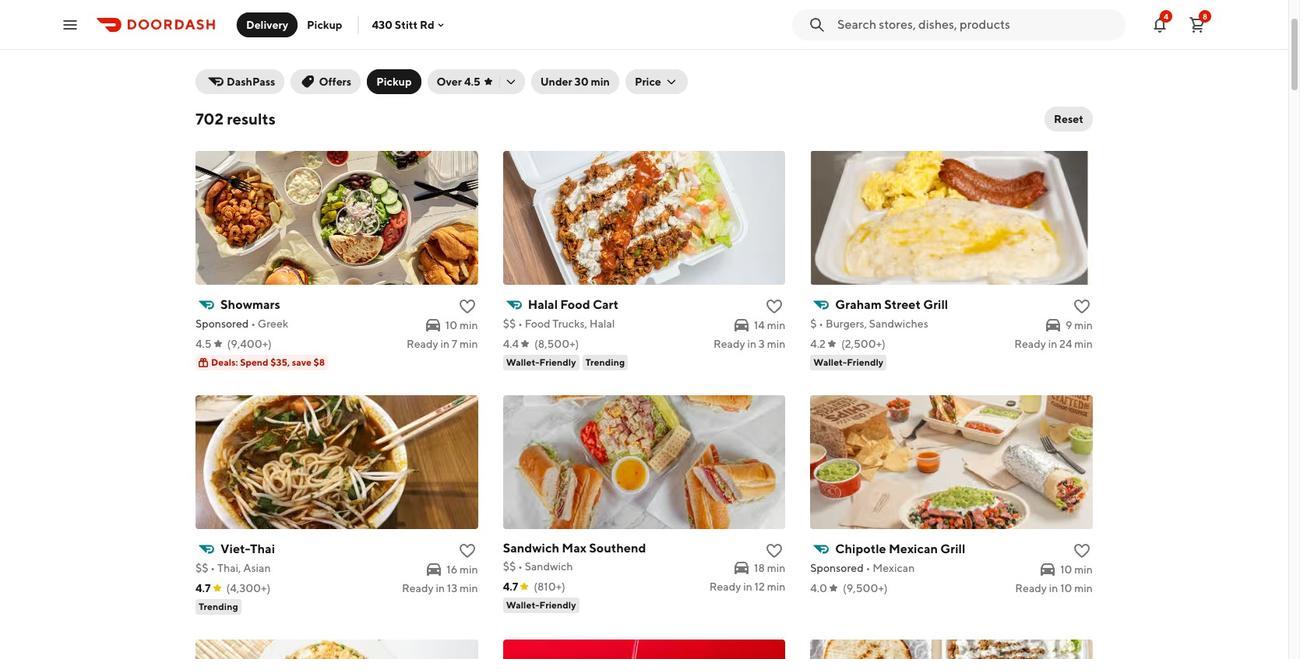 Task type: describe. For each thing, give the bounding box(es) containing it.
friendly for $$ • sandwich
[[540, 600, 576, 612]]

halal food cart
[[528, 298, 619, 312]]

10 for showmars
[[445, 319, 457, 332]]

• for mexican
[[866, 562, 870, 575]]

fast
[[261, 35, 282, 48]]

click to add this store to your saved list image for 18
[[765, 542, 784, 561]]

12
[[755, 581, 765, 594]]

graham
[[835, 298, 882, 312]]

fast food
[[261, 35, 310, 48]]

chicken
[[326, 35, 368, 48]]

4
[[1164, 11, 1169, 21]]

16
[[447, 564, 457, 576]]

8
[[1203, 11, 1208, 21]]

0 vertical spatial sandwiches
[[567, 35, 626, 48]]

greek
[[258, 318, 288, 330]]

pho
[[398, 35, 418, 48]]

(2,500+)
[[841, 338, 886, 351]]

ready in 10 min
[[1015, 583, 1093, 595]]

14
[[754, 319, 765, 332]]

(810+)
[[534, 581, 565, 594]]

10 min for chipotle mexican grill
[[1060, 564, 1093, 576]]

in for graham street grill
[[1048, 338, 1057, 351]]

thai,
[[217, 562, 241, 575]]

street
[[884, 298, 921, 312]]

0 horizontal spatial pickup
[[307, 18, 342, 31]]

1 vertical spatial mexican
[[889, 542, 938, 557]]

0 vertical spatial sandwich
[[503, 541, 559, 556]]

cart
[[593, 298, 619, 312]]

reset button
[[1045, 107, 1093, 132]]

stitt
[[395, 18, 418, 31]]

10 for chipotle mexican grill
[[1060, 564, 1072, 576]]

sandwich max southend
[[503, 541, 646, 556]]

viet-thai
[[220, 542, 275, 557]]

ready for graham street grill
[[1014, 338, 1046, 351]]

ready in 3 min
[[714, 338, 786, 351]]

18 min
[[754, 562, 786, 575]]

ready in 13 min
[[402, 583, 478, 595]]

delivery button
[[237, 12, 298, 37]]

click to add this store to your saved list image for showmars
[[458, 298, 476, 316]]

grill for chipotle mexican grill
[[940, 542, 965, 557]]

• for food
[[518, 318, 523, 330]]

wallet-friendly for $ • burgers, sandwiches
[[814, 357, 884, 368]]

ready for viet-thai
[[402, 583, 434, 595]]

3
[[759, 338, 765, 351]]

under 30 min
[[540, 76, 610, 88]]

0 vertical spatial mexican
[[448, 35, 490, 48]]

$35,
[[270, 357, 290, 368]]

(9,400+)
[[227, 338, 272, 351]]

breakfast
[[822, 35, 870, 48]]

702 results
[[196, 110, 276, 128]]

click to add this store to your saved list image for graham street grill
[[1073, 298, 1091, 316]]

click to add this store to your saved list image for chipotle mexican grill
[[1073, 542, 1091, 561]]

over
[[437, 76, 462, 88]]

4.4
[[503, 338, 519, 351]]

burgers,
[[826, 318, 867, 330]]

702
[[196, 110, 224, 128]]

sponsored for chipotle mexican grill
[[810, 562, 864, 575]]

4.7 for $$ • thai, asian
[[196, 583, 211, 595]]

10 min for showmars
[[445, 319, 478, 332]]

in for showmars
[[440, 338, 450, 351]]

pizza
[[210, 35, 237, 48]]

max
[[562, 541, 586, 556]]

ready in 24 min
[[1014, 338, 1093, 351]]

seafood
[[1069, 35, 1110, 48]]

viet-
[[220, 542, 250, 557]]

• for sandwich
[[518, 561, 523, 573]]

over 4.5 button
[[427, 69, 525, 94]]

results
[[227, 110, 276, 128]]

ready in 12 min
[[709, 581, 786, 594]]

1 vertical spatial halal
[[589, 318, 615, 330]]

7
[[452, 338, 457, 351]]

showmars
[[220, 298, 280, 312]]

food for halal
[[560, 298, 590, 312]]

soup
[[955, 35, 981, 48]]

4.7 for $$ • sandwich
[[503, 581, 518, 594]]

over 4.5
[[437, 76, 480, 88]]

4.2
[[810, 338, 826, 351]]

chinese
[[509, 35, 550, 48]]

deals: spend $35, save $8
[[211, 357, 325, 368]]

offers
[[319, 76, 351, 88]]

chipotle
[[835, 542, 886, 557]]

$
[[810, 318, 817, 330]]

sponsored for showmars
[[196, 318, 249, 330]]

3 items, open order cart image
[[1188, 15, 1207, 34]]

friendly for $ • burgers, sandwiches
[[847, 357, 884, 368]]

notification bell image
[[1151, 15, 1169, 34]]

(9,500+)
[[843, 583, 888, 595]]

wallet-friendly for $$ • sandwich
[[506, 600, 576, 612]]

grill for graham street grill
[[923, 298, 948, 312]]

rd
[[420, 18, 434, 31]]

1 vertical spatial pickup
[[376, 76, 412, 88]]

under
[[540, 76, 572, 88]]

(4,300+)
[[226, 583, 270, 595]]



Task type: locate. For each thing, give the bounding box(es) containing it.
0 horizontal spatial 4.5
[[196, 338, 212, 351]]

• right $
[[819, 318, 824, 330]]

24
[[1060, 338, 1072, 351]]

•
[[251, 318, 256, 330], [518, 318, 523, 330], [819, 318, 824, 330], [518, 561, 523, 573], [211, 562, 215, 575], [866, 562, 870, 575]]

friendly down (2,500+)
[[847, 357, 884, 368]]

click to add this store to your saved list image up the 14 min
[[765, 298, 784, 316]]

healthy
[[887, 35, 927, 48]]

• for burgers,
[[819, 318, 824, 330]]

in for halal food cart
[[747, 338, 756, 351]]

10 min up ready in 10 min
[[1060, 564, 1093, 576]]

2 click to add this store to your saved list image from the top
[[765, 542, 784, 561]]

friendly
[[540, 357, 576, 368], [847, 357, 884, 368], [540, 600, 576, 612]]

trucks,
[[553, 318, 587, 330]]

jamaican
[[640, 35, 687, 48]]

$$ up 4.4
[[503, 318, 516, 330]]

deals:
[[211, 357, 238, 368]]

click to add this store to your saved list image up 18 min
[[765, 542, 784, 561]]

price button
[[625, 69, 688, 94]]

sandwich up '$$ • sandwich'
[[503, 541, 559, 556]]

sandwiches down street at top right
[[869, 318, 928, 330]]

10 min
[[445, 319, 478, 332], [1060, 564, 1093, 576]]

1 vertical spatial pickup button
[[367, 69, 421, 94]]

dashpass
[[227, 76, 275, 88]]

8 button
[[1182, 9, 1213, 40]]

click to add this store to your saved list image
[[458, 298, 476, 316], [1073, 298, 1091, 316], [458, 542, 476, 561], [1073, 542, 1091, 561]]

1 horizontal spatial 4.7
[[503, 581, 518, 594]]

wallet- down 4.4
[[506, 357, 540, 368]]

1 vertical spatial click to add this store to your saved list image
[[765, 542, 784, 561]]

430 stitt rd
[[372, 18, 434, 31]]

4.7 down '$$ • sandwich'
[[503, 581, 518, 594]]

• for thai,
[[211, 562, 215, 575]]

pickup button right fast
[[298, 12, 352, 37]]

1 horizontal spatial sandwiches
[[869, 318, 928, 330]]

4.7
[[503, 581, 518, 594], [196, 583, 211, 595]]

(8,500+)
[[534, 338, 579, 351]]

food up trucks,
[[560, 298, 590, 312]]

• for greek
[[251, 318, 256, 330]]

Store search: begin typing to search for stores available on DoorDash text field
[[837, 16, 1116, 33]]

4.5
[[464, 76, 480, 88], [196, 338, 212, 351]]

• down chipotle in the right of the page
[[866, 562, 870, 575]]

0 horizontal spatial halal
[[528, 298, 558, 312]]

click to add this store to your saved list image up ready in 7 min at the bottom of the page
[[458, 298, 476, 316]]

halal down cart
[[589, 318, 615, 330]]

4.5 up deals: in the bottom left of the page
[[196, 338, 212, 351]]

reset
[[1054, 113, 1084, 125]]

1 horizontal spatial pickup button
[[367, 69, 421, 94]]

in for chipotle mexican grill
[[1049, 583, 1058, 595]]

• left the thai,
[[211, 562, 215, 575]]

wallet-friendly down (8,500+)
[[506, 357, 576, 368]]

next button of carousel image
[[1085, 9, 1101, 24]]

0 vertical spatial 4.5
[[464, 76, 480, 88]]

1 horizontal spatial halal
[[589, 318, 615, 330]]

1 horizontal spatial 4.5
[[464, 76, 480, 88]]

food
[[284, 35, 310, 48], [560, 298, 590, 312], [525, 318, 550, 330]]

1 horizontal spatial sponsored
[[810, 562, 864, 575]]

1 horizontal spatial trending
[[585, 357, 625, 368]]

spend
[[240, 357, 268, 368]]

under 30 min button
[[531, 69, 619, 94]]

0 horizontal spatial sponsored
[[196, 318, 249, 330]]

click to add this store to your saved list image up "9 min"
[[1073, 298, 1091, 316]]

• up 4.4
[[518, 318, 523, 330]]

trending down trucks,
[[585, 357, 625, 368]]

9 min
[[1066, 319, 1093, 332]]

wallet- for $ • burgers, sandwiches
[[814, 357, 847, 368]]

burgers
[[705, 35, 744, 48]]

0 horizontal spatial 4.7
[[196, 583, 211, 595]]

ready for chipotle mexican grill
[[1015, 583, 1047, 595]]

mexican right chipotle in the right of the page
[[889, 542, 938, 557]]

sandwich up the (810+)
[[525, 561, 573, 573]]

1 horizontal spatial 10 min
[[1060, 564, 1093, 576]]

$8
[[314, 357, 325, 368]]

halal up $$ • food trucks, halal
[[528, 298, 558, 312]]

mexican up 'over 4.5' button
[[448, 35, 490, 48]]

$ • burgers, sandwiches
[[810, 318, 928, 330]]

1 horizontal spatial food
[[525, 318, 550, 330]]

1 vertical spatial 10 min
[[1060, 564, 1093, 576]]

trending down (4,300+)
[[199, 601, 238, 613]]

430 stitt rd button
[[372, 18, 447, 31]]

$$ • sandwich
[[503, 561, 573, 573]]

1 click to add this store to your saved list image from the top
[[765, 298, 784, 316]]

wallet- for $$ • sandwich
[[506, 600, 540, 612]]

1 vertical spatial sandwich
[[525, 561, 573, 573]]

friendly down the (810+)
[[540, 600, 576, 612]]

food up (8,500+)
[[525, 318, 550, 330]]

16 min
[[447, 564, 478, 576]]

0 vertical spatial 10
[[445, 319, 457, 332]]

4.0
[[810, 583, 827, 595]]

0 horizontal spatial trending
[[199, 601, 238, 613]]

save
[[292, 357, 312, 368]]

sponsored
[[196, 318, 249, 330], [810, 562, 864, 575]]

pickup up chicken on the top of the page
[[307, 18, 342, 31]]

food for fast
[[284, 35, 310, 48]]

sandwiches up 30
[[567, 35, 626, 48]]

click to add this store to your saved list image up the 16 min
[[458, 542, 476, 561]]

graham street grill
[[835, 298, 948, 312]]

food right fast
[[284, 35, 310, 48]]

sponsored • mexican
[[810, 562, 915, 575]]

1 vertical spatial sandwiches
[[869, 318, 928, 330]]

18
[[754, 562, 765, 575]]

sponsored up (9,400+)
[[196, 318, 249, 330]]

0 vertical spatial sponsored
[[196, 318, 249, 330]]

min inside button
[[591, 76, 610, 88]]

0 vertical spatial pickup button
[[298, 12, 352, 37]]

chipotle mexican grill
[[835, 542, 965, 557]]

0 vertical spatial 10 min
[[445, 319, 478, 332]]

vegan
[[769, 35, 801, 48]]

click to add this store to your saved list image for 14
[[765, 298, 784, 316]]

10 min up 7
[[445, 319, 478, 332]]

sandwich
[[503, 541, 559, 556], [525, 561, 573, 573]]

click to add this store to your saved list image up ready in 10 min
[[1073, 542, 1091, 561]]

pickup button down pho
[[367, 69, 421, 94]]

$$ left the thai,
[[196, 562, 208, 575]]

pickup button
[[298, 12, 352, 37], [367, 69, 421, 94]]

$$ • thai, asian
[[196, 562, 271, 575]]

4.5 right over
[[464, 76, 480, 88]]

pickup down pho
[[376, 76, 412, 88]]

0 vertical spatial grill
[[923, 298, 948, 312]]

1 vertical spatial sponsored
[[810, 562, 864, 575]]

2 horizontal spatial food
[[560, 298, 590, 312]]

ready
[[407, 338, 438, 351], [714, 338, 745, 351], [1014, 338, 1046, 351], [709, 581, 741, 594], [402, 583, 434, 595], [1015, 583, 1047, 595]]

1 horizontal spatial pickup
[[376, 76, 412, 88]]

14 min
[[754, 319, 786, 332]]

dashpass button
[[196, 69, 285, 94]]

sandwiches
[[567, 35, 626, 48], [869, 318, 928, 330]]

0 horizontal spatial sandwiches
[[567, 35, 626, 48]]

in
[[440, 338, 450, 351], [747, 338, 756, 351], [1048, 338, 1057, 351], [743, 581, 752, 594], [436, 583, 445, 595], [1049, 583, 1058, 595]]

9
[[1066, 319, 1072, 332]]

ready for halal food cart
[[714, 338, 745, 351]]

1 vertical spatial trending
[[199, 601, 238, 613]]

0 horizontal spatial 10 min
[[445, 319, 478, 332]]

desserts
[[1007, 35, 1050, 48]]

0 horizontal spatial pickup button
[[298, 12, 352, 37]]

0 vertical spatial food
[[284, 35, 310, 48]]

mexican down chipotle mexican grill
[[873, 562, 915, 575]]

$$ for halal food cart
[[503, 318, 516, 330]]

1 vertical spatial 10
[[1060, 564, 1072, 576]]

$$ for viet-thai
[[196, 562, 208, 575]]

30
[[575, 76, 589, 88]]

$$ right the 16 min
[[503, 561, 516, 573]]

0 vertical spatial pickup
[[307, 18, 342, 31]]

ready in 7 min
[[407, 338, 478, 351]]

4.5 inside button
[[464, 76, 480, 88]]

grill
[[923, 298, 948, 312], [940, 542, 965, 557]]

southend
[[589, 541, 646, 556]]

pickup
[[307, 18, 342, 31], [376, 76, 412, 88]]

open menu image
[[61, 15, 79, 34]]

1 vertical spatial food
[[560, 298, 590, 312]]

delivery
[[246, 18, 288, 31]]

• down sandwich max southend
[[518, 561, 523, 573]]

0 horizontal spatial food
[[284, 35, 310, 48]]

• down "showmars"
[[251, 318, 256, 330]]

wallet- down 4.2
[[814, 357, 847, 368]]

2 vertical spatial 10
[[1060, 583, 1072, 595]]

1 vertical spatial 4.5
[[196, 338, 212, 351]]

13
[[447, 583, 457, 595]]

2 vertical spatial mexican
[[873, 562, 915, 575]]

click to add this store to your saved list image
[[765, 298, 784, 316], [765, 542, 784, 561]]

trending
[[585, 357, 625, 368], [199, 601, 238, 613]]

in for viet-thai
[[436, 583, 445, 595]]

430
[[372, 18, 393, 31]]

4.7 down $$ • thai, asian
[[196, 583, 211, 595]]

friendly down (8,500+)
[[540, 357, 576, 368]]

offers button
[[291, 69, 361, 94]]

thai
[[250, 542, 275, 557]]

$$ • food trucks, halal
[[503, 318, 615, 330]]

sponsored up 4.0
[[810, 562, 864, 575]]

wallet- down the (810+)
[[506, 600, 540, 612]]

asian
[[243, 562, 271, 575]]

0 vertical spatial trending
[[585, 357, 625, 368]]

price
[[635, 76, 661, 88]]

0 vertical spatial click to add this store to your saved list image
[[765, 298, 784, 316]]

sponsored • greek
[[196, 318, 288, 330]]

wallet-friendly down the (810+)
[[506, 600, 576, 612]]

1 vertical spatial grill
[[940, 542, 965, 557]]

click to add this store to your saved list image for viet-thai
[[458, 542, 476, 561]]

ready for showmars
[[407, 338, 438, 351]]

2 vertical spatial food
[[525, 318, 550, 330]]

mexican
[[448, 35, 490, 48], [889, 542, 938, 557], [873, 562, 915, 575]]

halal
[[528, 298, 558, 312], [589, 318, 615, 330]]

0 vertical spatial halal
[[528, 298, 558, 312]]

wallet-friendly down (2,500+)
[[814, 357, 884, 368]]



Task type: vqa. For each thing, say whether or not it's contained in the screenshot.
Sides
no



